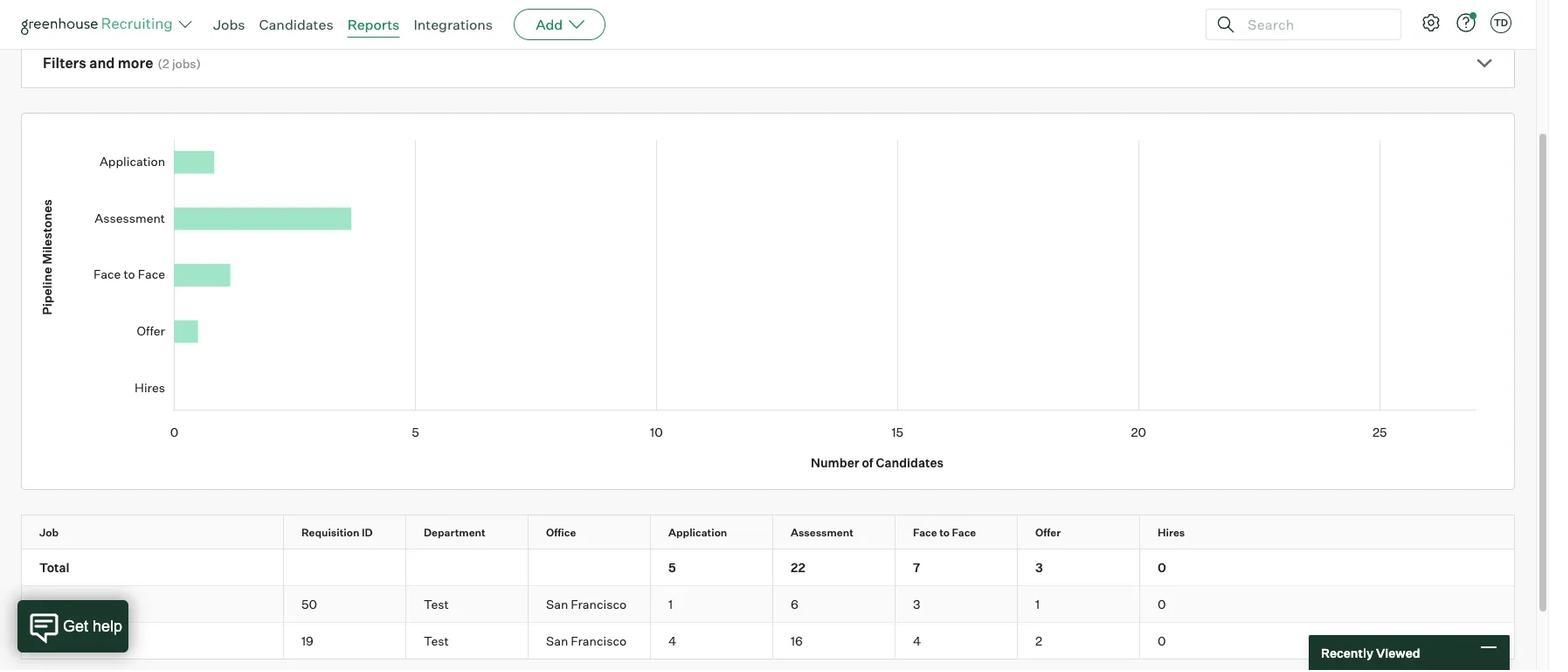 Task type: describe. For each thing, give the bounding box(es) containing it.
test link
[[39, 634, 72, 649]]

face to face column header
[[896, 516, 1033, 549]]

jobs
[[172, 56, 196, 71]]

san for 4
[[546, 634, 568, 649]]

row containing test
[[22, 623, 1515, 659]]

department
[[424, 526, 486, 539]]

and
[[89, 54, 115, 72]]

Search text field
[[1244, 12, 1385, 37]]

san francisco for 1
[[546, 597, 627, 612]]

2 cell from the left
[[406, 550, 529, 586]]

1 face from the left
[[913, 526, 938, 539]]

requisition id column header
[[284, 516, 421, 549]]

3 cell from the left
[[529, 550, 651, 586]]

save and schedule this report to revisit it! element
[[1184, 0, 1264, 13]]

requisition
[[302, 526, 360, 539]]

total
[[39, 560, 70, 575]]

filters
[[43, 54, 86, 72]]

recently
[[1322, 645, 1374, 660]]

requisition id
[[302, 526, 373, 539]]

hires
[[1158, 526, 1185, 539]]

francisco for 1
[[571, 597, 627, 612]]

candidates
[[259, 16, 334, 33]]

designer link
[[39, 597, 91, 612]]

row containing job
[[22, 516, 1515, 549]]

td button
[[1491, 12, 1512, 33]]

row group containing designer
[[22, 587, 1515, 623]]

2 face from the left
[[952, 526, 977, 539]]

0 for 2
[[1158, 634, 1166, 649]]

row group containing test
[[22, 623, 1515, 659]]

50
[[302, 597, 317, 612]]

integrations
[[414, 16, 493, 33]]

offer column header
[[1018, 516, 1155, 549]]

)
[[196, 56, 201, 71]]

td button
[[1488, 9, 1516, 37]]

2 4 from the left
[[913, 634, 921, 649]]

row group containing total
[[22, 550, 1515, 587]]

office
[[546, 526, 576, 539]]

2 inside "filters and more ( 2 jobs )"
[[162, 56, 169, 71]]

faq image
[[1491, 0, 1512, 6]]

office column header
[[529, 516, 666, 549]]

face to face
[[913, 526, 977, 539]]

2 inside row
[[1036, 634, 1043, 649]]

0 for 3
[[1158, 560, 1167, 575]]

add button
[[514, 9, 606, 40]]

add
[[536, 16, 563, 33]]



Task type: locate. For each thing, give the bounding box(es) containing it.
1 vertical spatial 3
[[913, 597, 921, 612]]

1 horizontal spatial 3
[[1036, 560, 1043, 575]]

2 row from the top
[[22, 550, 1515, 586]]

1 san from the top
[[546, 597, 568, 612]]

department column header
[[406, 516, 544, 549]]

to
[[940, 526, 950, 539]]

face left the "to"
[[913, 526, 938, 539]]

1 vertical spatial test
[[424, 634, 449, 649]]

download image
[[1456, 0, 1477, 6]]

3 down offer at right bottom
[[1036, 560, 1043, 575]]

4 down 5
[[669, 634, 677, 649]]

7
[[913, 560, 921, 575]]

assessment
[[791, 526, 854, 539]]

3 row from the top
[[22, 587, 1515, 622]]

cell down department column header
[[406, 550, 529, 586]]

assessment column header
[[774, 516, 911, 549]]

row containing designer
[[22, 587, 1515, 622]]

san francisco
[[546, 597, 627, 612], [546, 634, 627, 649]]

job
[[39, 526, 59, 539]]

4 row from the top
[[22, 623, 1515, 659]]

jobs
[[213, 16, 245, 33]]

0 horizontal spatial face
[[913, 526, 938, 539]]

cell
[[284, 550, 406, 586], [406, 550, 529, 586], [529, 550, 651, 586]]

row group up 16
[[22, 587, 1515, 623]]

1 horizontal spatial face
[[952, 526, 977, 539]]

test
[[39, 634, 72, 649]]

2 row group from the top
[[22, 587, 1515, 623]]

designer
[[39, 597, 91, 612]]

1 vertical spatial francisco
[[571, 634, 627, 649]]

francisco
[[571, 597, 627, 612], [571, 634, 627, 649]]

1 horizontal spatial 2
[[1036, 634, 1043, 649]]

1
[[669, 597, 673, 612], [1036, 597, 1040, 612]]

reports
[[348, 16, 400, 33]]

face
[[913, 526, 938, 539], [952, 526, 977, 539]]

1 0 from the top
[[1158, 560, 1167, 575]]

test
[[424, 597, 449, 612], [424, 634, 449, 649]]

2 francisco from the top
[[571, 634, 627, 649]]

(
[[158, 56, 162, 71]]

1 row from the top
[[22, 516, 1515, 549]]

candidates link
[[259, 16, 334, 33]]

row group
[[22, 550, 1515, 587], [22, 587, 1515, 623], [22, 623, 1515, 659]]

1 down 5
[[669, 597, 673, 612]]

4 down 7
[[913, 634, 921, 649]]

1 horizontal spatial 1
[[1036, 597, 1040, 612]]

3
[[1036, 560, 1043, 575], [913, 597, 921, 612]]

5
[[669, 560, 676, 575]]

1 4 from the left
[[669, 634, 677, 649]]

2
[[162, 56, 169, 71], [1036, 634, 1043, 649]]

1 vertical spatial san
[[546, 634, 568, 649]]

row up 22
[[22, 516, 1515, 549]]

0 horizontal spatial 4
[[669, 634, 677, 649]]

0
[[1158, 560, 1167, 575], [1158, 597, 1166, 612], [1158, 634, 1166, 649]]

1 vertical spatial 0
[[1158, 597, 1166, 612]]

face right the "to"
[[952, 526, 977, 539]]

0 vertical spatial 3
[[1036, 560, 1043, 575]]

0 vertical spatial 0
[[1158, 560, 1167, 575]]

1 vertical spatial san francisco
[[546, 634, 627, 649]]

viewed
[[1377, 645, 1421, 660]]

row down the 6
[[22, 623, 1515, 659]]

row group down the 6
[[22, 623, 1515, 659]]

0 vertical spatial test
[[424, 597, 449, 612]]

19
[[302, 634, 314, 649]]

grid containing total
[[22, 516, 1515, 659]]

san for 1
[[546, 597, 568, 612]]

recently viewed
[[1322, 645, 1421, 660]]

3 row group from the top
[[22, 623, 1515, 659]]

2 vertical spatial 0
[[1158, 634, 1166, 649]]

more
[[118, 54, 153, 72]]

0 horizontal spatial 1
[[669, 597, 673, 612]]

0 vertical spatial san francisco
[[546, 597, 627, 612]]

3 0 from the top
[[1158, 634, 1166, 649]]

4
[[669, 634, 677, 649], [913, 634, 921, 649]]

row group up the 6
[[22, 550, 1515, 587]]

cell down requisition id on the left bottom of page
[[284, 550, 406, 586]]

greenhouse recruiting image
[[21, 14, 178, 35]]

0 horizontal spatial 2
[[162, 56, 169, 71]]

grid
[[22, 516, 1515, 659]]

2 0 from the top
[[1158, 597, 1166, 612]]

3 down 7
[[913, 597, 921, 612]]

1 down offer at right bottom
[[1036, 597, 1040, 612]]

test for 50
[[424, 597, 449, 612]]

cell down office column header
[[529, 550, 651, 586]]

0 vertical spatial san
[[546, 597, 568, 612]]

2 san from the top
[[546, 634, 568, 649]]

1 san francisco from the top
[[546, 597, 627, 612]]

test for 19
[[424, 634, 449, 649]]

1 francisco from the top
[[571, 597, 627, 612]]

1 horizontal spatial 4
[[913, 634, 921, 649]]

0 horizontal spatial 3
[[913, 597, 921, 612]]

jobs link
[[213, 16, 245, 33]]

2 1 from the left
[[1036, 597, 1040, 612]]

6
[[791, 597, 799, 612]]

22
[[791, 560, 806, 575]]

row containing total
[[22, 550, 1515, 586]]

0 for 1
[[1158, 597, 1166, 612]]

16
[[791, 634, 803, 649]]

filters and more ( 2 jobs )
[[43, 54, 201, 72]]

2 test from the top
[[424, 634, 449, 649]]

row up the 6
[[22, 550, 1515, 586]]

1 row group from the top
[[22, 550, 1515, 587]]

row up 16
[[22, 587, 1515, 622]]

1 cell from the left
[[284, 550, 406, 586]]

francisco for 4
[[571, 634, 627, 649]]

1 1 from the left
[[669, 597, 673, 612]]

0 vertical spatial francisco
[[571, 597, 627, 612]]

id
[[362, 526, 373, 539]]

san francisco for 4
[[546, 634, 627, 649]]

san
[[546, 597, 568, 612], [546, 634, 568, 649]]

application
[[669, 526, 727, 539]]

job column header
[[22, 516, 299, 549]]

1 vertical spatial 2
[[1036, 634, 1043, 649]]

offer
[[1036, 526, 1061, 539]]

row
[[22, 516, 1515, 549], [22, 550, 1515, 586], [22, 587, 1515, 622], [22, 623, 1515, 659]]

0 vertical spatial 2
[[162, 56, 169, 71]]

2 san francisco from the top
[[546, 634, 627, 649]]

application column header
[[651, 516, 788, 549]]

td
[[1495, 17, 1509, 29]]

configure image
[[1421, 12, 1442, 33]]

reports link
[[348, 16, 400, 33]]

integrations link
[[414, 16, 493, 33]]

1 test from the top
[[424, 597, 449, 612]]



Task type: vqa. For each thing, say whether or not it's contained in the screenshot.
All
no



